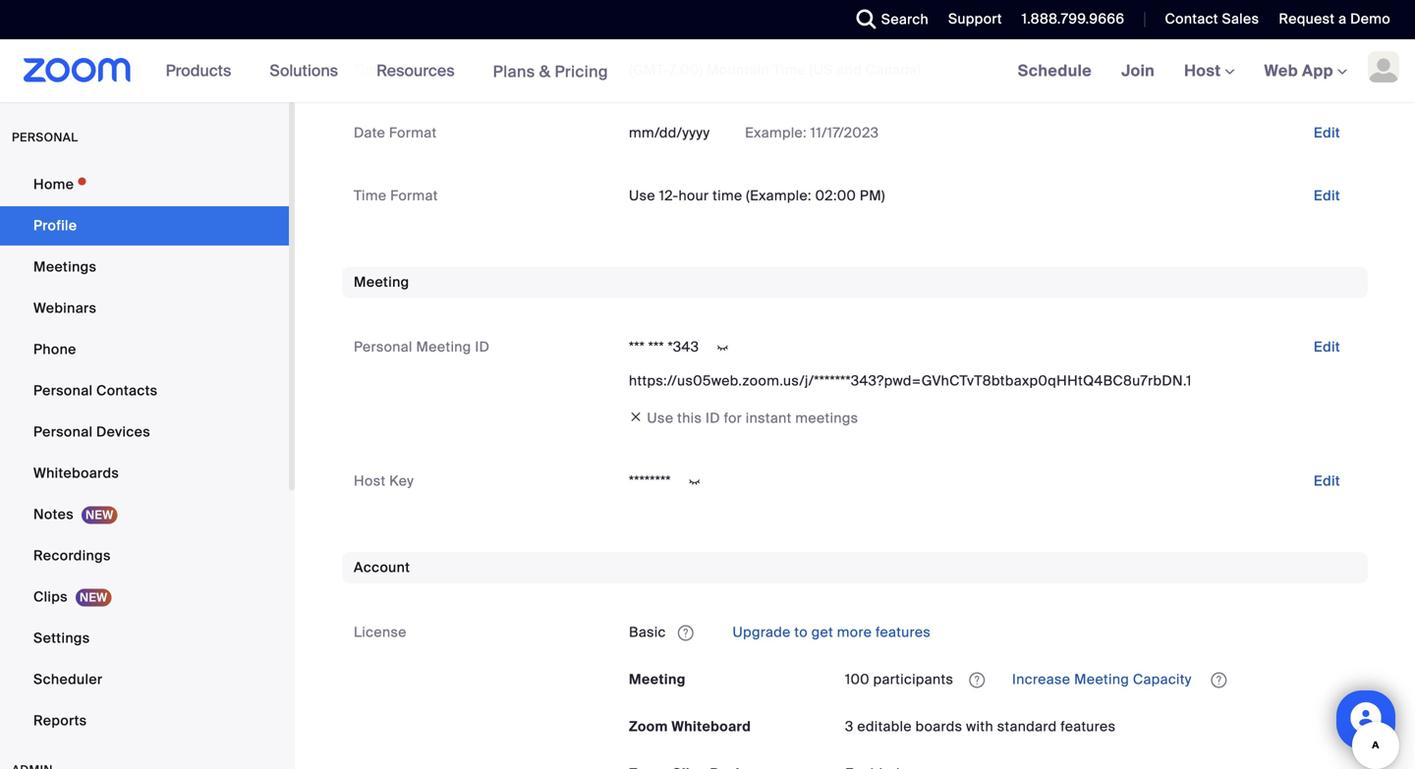 Task type: vqa. For each thing, say whether or not it's contained in the screenshot.
Request
yes



Task type: locate. For each thing, give the bounding box(es) containing it.
host for host key
[[354, 472, 386, 490]]

application containing basic
[[629, 617, 1356, 649]]

use 12-hour time (example: 02:00 pm)
[[629, 187, 885, 205]]

1 vertical spatial personal
[[33, 382, 93, 400]]

use left 12-
[[629, 187, 655, 205]]

account
[[354, 559, 410, 577]]

1 vertical spatial application
[[845, 664, 1356, 696]]

time zone
[[354, 61, 425, 79]]

time for use 12-hour time (example: 02:00 pm)
[[354, 187, 387, 205]]

application containing 100 participants
[[845, 664, 1356, 696]]

basic
[[629, 624, 666, 642]]

recordings link
[[0, 537, 289, 576]]

0 horizontal spatial ***
[[629, 338, 645, 356]]

license
[[354, 624, 407, 642]]

pricing
[[555, 61, 608, 82]]

1 horizontal spatial ***
[[648, 338, 664, 356]]

canada)
[[866, 61, 921, 79]]

0 horizontal spatial features
[[876, 624, 931, 642]]

home
[[33, 175, 74, 194]]

time left zone
[[354, 61, 387, 79]]

resources button
[[376, 39, 464, 102]]

application up standard
[[845, 664, 1356, 696]]

zoom logo image
[[24, 58, 131, 83]]

edit for time zone
[[1314, 61, 1341, 79]]

0 horizontal spatial id
[[475, 338, 490, 356]]

phone
[[33, 341, 76, 359]]

and
[[837, 61, 862, 79]]

personal for personal contacts
[[33, 382, 93, 400]]

3 edit from the top
[[1314, 187, 1341, 205]]

personal contacts
[[33, 382, 158, 400]]

1 edit button from the top
[[1298, 55, 1356, 86]]

boards
[[916, 718, 963, 736]]

1 horizontal spatial host
[[1184, 60, 1225, 81]]

hour
[[679, 187, 709, 205]]

personal devices
[[33, 423, 150, 441]]

date format
[[354, 124, 437, 142]]

1 edit from the top
[[1314, 61, 1341, 79]]

edit
[[1314, 61, 1341, 79], [1314, 124, 1341, 142], [1314, 187, 1341, 205], [1314, 338, 1341, 356], [1314, 472, 1341, 490]]

whiteboards link
[[0, 454, 289, 493]]

0 vertical spatial host
[[1184, 60, 1225, 81]]

increase meeting capacity
[[1009, 671, 1195, 689]]

personal for personal meeting id
[[354, 338, 413, 356]]

host inside the meetings navigation
[[1184, 60, 1225, 81]]

use
[[629, 187, 655, 205], [647, 409, 674, 428]]

host button
[[1184, 60, 1235, 81]]

0 horizontal spatial host
[[354, 472, 386, 490]]

reports
[[33, 712, 87, 730]]

1.888.799.9666 button
[[1007, 0, 1130, 39], [1022, 10, 1125, 28]]

format down "date format"
[[390, 187, 438, 205]]

5 edit button from the top
[[1298, 466, 1356, 497]]

id
[[475, 338, 490, 356], [706, 409, 720, 428]]

1 vertical spatial format
[[390, 187, 438, 205]]

host down contact sales
[[1184, 60, 1225, 81]]

meetings navigation
[[1003, 39, 1415, 104]]

example: 11/17/2023
[[741, 124, 879, 142]]

edit button
[[1298, 55, 1356, 86], [1298, 117, 1356, 149], [1298, 180, 1356, 212], [1298, 332, 1356, 363], [1298, 466, 1356, 497]]

7:00)
[[669, 61, 703, 79]]

02:00
[[815, 187, 856, 205]]

2 vertical spatial personal
[[33, 423, 93, 441]]

edit button for personal meeting id
[[1298, 332, 1356, 363]]

host key
[[354, 472, 414, 490]]

1 vertical spatial use
[[647, 409, 674, 428]]

personal meeting id
[[354, 338, 490, 356]]

host left key
[[354, 472, 386, 490]]

support link
[[934, 0, 1007, 39], [948, 10, 1002, 28]]

https://us05web.zoom.us/j/*******343?pwd=gvhctvt8btbaxp0qhhtq4bc8u7rbdn.1
[[629, 372, 1192, 390]]

100
[[845, 671, 870, 689]]

standard
[[997, 718, 1057, 736]]

4 edit button from the top
[[1298, 332, 1356, 363]]

1 vertical spatial features
[[1061, 718, 1116, 736]]

id for meeting
[[475, 338, 490, 356]]

format for time format
[[390, 187, 438, 205]]

clips link
[[0, 578, 289, 617]]

features up 100 participants
[[876, 624, 931, 642]]

id for this
[[706, 409, 720, 428]]

profile picture image
[[1368, 51, 1399, 83]]

pm)
[[860, 187, 885, 205]]

0 vertical spatial features
[[876, 624, 931, 642]]

1 horizontal spatial id
[[706, 409, 720, 428]]

reports link
[[0, 702, 289, 741]]

0 vertical spatial personal
[[354, 338, 413, 356]]

4 edit from the top
[[1314, 338, 1341, 356]]

0 vertical spatial format
[[389, 124, 437, 142]]

3
[[845, 718, 854, 736]]

banner
[[0, 39, 1415, 104]]

1 horizontal spatial features
[[1061, 718, 1116, 736]]

1 *** from the left
[[629, 338, 645, 356]]

time down date
[[354, 187, 387, 205]]

edit button for time format
[[1298, 180, 1356, 212]]

personal
[[354, 338, 413, 356], [33, 382, 93, 400], [33, 423, 93, 441]]

edit for personal meeting id
[[1314, 338, 1341, 356]]

(gmt-7:00) mountain time (us and canada)
[[629, 61, 921, 79]]

for
[[724, 409, 742, 428]]

(gmt-
[[629, 61, 669, 79]]

banner containing products
[[0, 39, 1415, 104]]

use for use 12-hour time (example: 02:00 pm)
[[629, 187, 655, 205]]

1 vertical spatial host
[[354, 472, 386, 490]]

date
[[354, 124, 385, 142]]

use this id for instant meetings
[[647, 409, 858, 428]]

scheduler
[[33, 671, 103, 689]]

0 vertical spatial application
[[629, 617, 1356, 649]]

application
[[629, 617, 1356, 649], [845, 664, 1356, 696]]

settings
[[33, 629, 90, 648]]

sales
[[1222, 10, 1259, 28]]

features down increase meeting capacity link
[[1061, 718, 1116, 736]]

application up learn more about your meeting license icon
[[629, 617, 1356, 649]]

format
[[389, 124, 437, 142], [390, 187, 438, 205]]

3 edit button from the top
[[1298, 180, 1356, 212]]

home link
[[0, 165, 289, 204]]

5 edit from the top
[[1314, 472, 1341, 490]]

web app button
[[1264, 60, 1347, 81]]

contacts
[[96, 382, 158, 400]]

resources
[[376, 60, 455, 81]]

1 vertical spatial id
[[706, 409, 720, 428]]

format for date format
[[389, 124, 437, 142]]

***
[[629, 338, 645, 356], [648, 338, 664, 356]]

a
[[1339, 10, 1347, 28]]

0 vertical spatial id
[[475, 338, 490, 356]]

product information navigation
[[151, 39, 623, 104]]

personal devices link
[[0, 413, 289, 452]]

participants
[[873, 671, 954, 689]]

profile
[[33, 217, 77, 235]]

profile link
[[0, 206, 289, 246]]

format right date
[[389, 124, 437, 142]]

use left the this on the left bottom of page
[[647, 409, 674, 428]]

0 vertical spatial use
[[629, 187, 655, 205]]



Task type: describe. For each thing, give the bounding box(es) containing it.
1.888.799.9666
[[1022, 10, 1125, 28]]

increase meeting capacity link
[[1009, 671, 1195, 689]]

search
[[881, 10, 929, 29]]

personal menu menu
[[0, 165, 289, 743]]

personal contacts link
[[0, 371, 289, 411]]

contact sales
[[1165, 10, 1259, 28]]

2 edit button from the top
[[1298, 117, 1356, 149]]

join link
[[1107, 39, 1170, 102]]

notes link
[[0, 495, 289, 535]]

to
[[794, 624, 808, 642]]

products button
[[166, 39, 240, 102]]

request a demo
[[1279, 10, 1391, 28]]

(us
[[810, 61, 833, 79]]

settings link
[[0, 619, 289, 658]]

2 *** from the left
[[648, 338, 664, 356]]

web app
[[1264, 60, 1334, 81]]

(example:
[[746, 187, 812, 205]]

learn more about your meeting license image
[[963, 672, 991, 690]]

*343
[[668, 338, 699, 356]]

personal
[[12, 130, 78, 145]]

webinars link
[[0, 289, 289, 328]]

app
[[1302, 60, 1334, 81]]

********
[[629, 472, 671, 490]]

time format
[[354, 187, 438, 205]]

zone
[[390, 61, 425, 79]]

zoom
[[629, 718, 668, 736]]

100 participants
[[845, 671, 954, 689]]

editable
[[857, 718, 912, 736]]

solutions
[[270, 60, 338, 81]]

upgrade to get more features
[[729, 624, 931, 642]]

time left (us
[[773, 61, 806, 79]]

request
[[1279, 10, 1335, 28]]

edit button for time zone
[[1298, 55, 1356, 86]]

support
[[948, 10, 1002, 28]]

with
[[966, 718, 994, 736]]

plans & pricing
[[493, 61, 608, 82]]

&
[[539, 61, 551, 82]]

host for host
[[1184, 60, 1225, 81]]

*** *** *343
[[629, 338, 699, 356]]

plans
[[493, 61, 535, 82]]

whiteboard
[[672, 718, 751, 736]]

capacity
[[1133, 671, 1192, 689]]

schedule
[[1018, 60, 1092, 81]]

example:
[[745, 124, 807, 142]]

meetings
[[795, 409, 858, 428]]

3 editable boards with standard features
[[845, 718, 1116, 736]]

join
[[1121, 60, 1155, 81]]

scheduler link
[[0, 660, 289, 700]]

features inside application
[[876, 624, 931, 642]]

meetings link
[[0, 248, 289, 287]]

zoom whiteboard
[[629, 718, 751, 736]]

show personal meeting id image
[[707, 339, 738, 357]]

products
[[166, 60, 231, 81]]

meeting inside application
[[1074, 671, 1129, 689]]

solutions button
[[270, 39, 347, 102]]

11/17/2023
[[810, 124, 879, 142]]

learn more about increasing meeting capacity image
[[1205, 672, 1233, 690]]

phone link
[[0, 330, 289, 370]]

mountain
[[707, 61, 769, 79]]

key
[[389, 472, 414, 490]]

show host key image
[[679, 473, 710, 491]]

instant
[[746, 409, 792, 428]]

more
[[837, 624, 872, 642]]

devices
[[96, 423, 150, 441]]

time for (gmt-7:00) mountain time (us and canada)
[[354, 61, 387, 79]]

12-
[[659, 187, 679, 205]]

learn more about your license type image
[[676, 627, 696, 641]]

2 edit from the top
[[1314, 124, 1341, 142]]

whiteboards
[[33, 464, 119, 483]]

use for use this id for instant meetings
[[647, 409, 674, 428]]

recordings
[[33, 547, 111, 565]]

personal for personal devices
[[33, 423, 93, 441]]

contact
[[1165, 10, 1218, 28]]

mm/dd/yyyy
[[629, 124, 710, 142]]

edit for time format
[[1314, 187, 1341, 205]]

demo
[[1350, 10, 1391, 28]]

upgrade to get more features link
[[729, 624, 931, 642]]

clips
[[33, 588, 68, 606]]

schedule link
[[1003, 39, 1107, 102]]

upgrade
[[733, 624, 791, 642]]

notes
[[33, 506, 74, 524]]

time
[[713, 187, 743, 205]]



